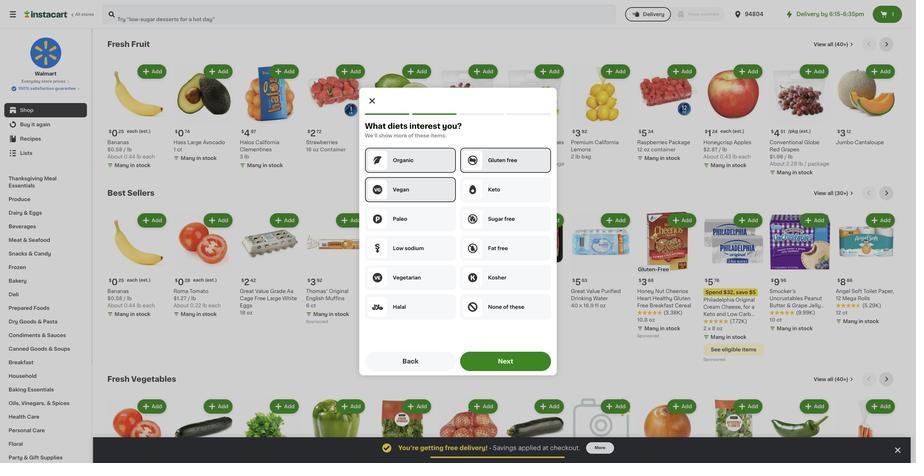 Task type: vqa. For each thing, say whether or not it's contained in the screenshot.
THE LIFESTYLE
yes



Task type: locate. For each thing, give the bounding box(es) containing it.
1 $1.98 from the left
[[505, 154, 518, 159]]

42 up cage
[[250, 279, 256, 283]]

1 horizontal spatial $5
[[749, 290, 756, 295]]

0 vertical spatial 25
[[118, 130, 124, 134]]

$1.98 inside conventional globe red grapes $1.98 / lb about 2.28 lb / package
[[770, 154, 783, 159]]

$ 3 68
[[639, 278, 654, 286]]

1 horizontal spatial grapes
[[546, 140, 564, 145]]

rolls
[[858, 296, 870, 301]]

hass
[[174, 140, 186, 145]]

$1.98 down bag at the top right of page
[[505, 154, 518, 159]]

1 $0.58 from the top
[[107, 147, 122, 152]]

walmart logo image
[[30, 37, 61, 69]]

1.48
[[381, 319, 392, 324]]

42 inside lime 42 1 each
[[386, 140, 392, 145]]

3 up jumbo
[[840, 129, 846, 137]]

paper,
[[878, 289, 894, 294]]

0 vertical spatial original
[[329, 289, 349, 294]]

5 left the 34
[[642, 129, 647, 137]]

$5 up a in the bottom of the page
[[749, 290, 756, 295]]

0 vertical spatial view all (40+)
[[814, 42, 849, 47]]

strawberries
[[306, 140, 338, 145]]

smucker's uncrustables peanut butter & grape jelly sandwich
[[770, 289, 822, 315]]

2 all from the top
[[828, 191, 833, 196]]

2.43
[[521, 161, 532, 166]]

personal
[[9, 428, 31, 433]]

free up 'nut'
[[658, 267, 669, 272]]

bananas $0.58 / lb about 0.44 lb each for each (est.)
[[107, 289, 155, 308]]

& left spices
[[47, 401, 51, 406]]

save right $32,
[[736, 290, 748, 295]]

free right getting on the bottom left
[[445, 445, 458, 451]]

0 vertical spatial 0.44
[[124, 154, 135, 159]]

2 (40+) from the top
[[835, 377, 849, 382]]

2 horizontal spatial x
[[708, 326, 711, 331]]

$ inside the $ 5 76
[[705, 278, 708, 283]]

1 horizontal spatial california
[[595, 140, 619, 145]]

1 vertical spatial bananas $0.58 / lb about 0.44 lb each
[[107, 289, 155, 308]]

0 horizontal spatial breakfast
[[9, 360, 34, 365]]

canned goods & soups
[[9, 346, 70, 351]]

1 bananas from the top
[[107, 140, 129, 145]]

great inside great value grade aa cage free large white eggs 18 oz
[[240, 289, 254, 294]]

8 left 86
[[840, 278, 846, 286]]

fresh down $20,
[[383, 297, 397, 302]]

fresh
[[107, 40, 130, 48], [383, 297, 397, 302], [107, 375, 130, 383]]

2 bananas from the top
[[107, 289, 129, 294]]

4 left 97
[[244, 129, 250, 137]]

2 vertical spatial x
[[708, 326, 711, 331]]

thomas'
[[306, 289, 328, 294]]

2 package from the left
[[808, 161, 829, 166]]

buy
[[20, 122, 30, 127]]

view all (40+) for vegetables
[[814, 377, 849, 382]]

these inside what diets interest you? we'll show more of these items.
[[415, 133, 429, 138]]

household link
[[4, 369, 87, 383]]

$ inside $ 3 88
[[374, 278, 377, 283]]

8 down lifestyle
[[712, 326, 716, 331]]

ct right 6
[[311, 303, 316, 308]]

0 vertical spatial item carousel region
[[107, 37, 897, 180]]

each inside lime 42 1 each
[[376, 147, 388, 152]]

beef chuck, ground, 80%/20% 16 oz
[[505, 289, 557, 308]]

$5 for 3
[[418, 290, 425, 295]]

1 view from the top
[[814, 42, 826, 47]]

2 0.44 from the top
[[124, 303, 135, 308]]

produce
[[9, 197, 30, 202]]

$5 for 5
[[749, 290, 756, 295]]

1 horizontal spatial red
[[770, 147, 780, 152]]

$1.98 for grapes
[[770, 154, 783, 159]]

(40+) for fresh fruit
[[835, 42, 849, 47]]

1 california from the left
[[595, 140, 619, 145]]

premium california lemons 2 lb bag
[[571, 140, 619, 159]]

oz down cage
[[247, 310, 253, 315]]

2 horizontal spatial free
[[658, 267, 669, 272]]

2 $1.98 from the left
[[770, 154, 783, 159]]

2 view all (40+) from the top
[[814, 377, 849, 382]]

free inside honey nut cheerios heart healthy gluten free breakfast cereal
[[637, 303, 648, 308]]

2 spend from the left
[[706, 290, 722, 295]]

0 horizontal spatial 4
[[244, 129, 250, 137]]

8 left 1.48
[[372, 319, 376, 324]]

0 vertical spatial bananas $0.58 / lb about 0.44 lb each
[[107, 140, 155, 159]]

add
[[152, 69, 162, 74], [218, 69, 228, 74], [284, 69, 295, 74], [350, 69, 361, 74], [417, 69, 427, 74], [483, 69, 493, 74], [549, 69, 560, 74], [615, 69, 626, 74], [682, 69, 692, 74], [748, 69, 758, 74], [814, 69, 825, 74], [880, 69, 891, 74], [152, 218, 162, 223], [218, 218, 228, 223], [284, 218, 295, 223], [350, 218, 361, 223], [483, 218, 493, 223], [549, 218, 560, 223], [615, 218, 626, 223], [682, 218, 692, 223], [748, 218, 758, 223], [814, 218, 825, 223], [880, 218, 891, 223], [152, 404, 162, 409], [218, 404, 228, 409], [284, 404, 295, 409], [350, 404, 361, 409], [417, 404, 427, 409], [483, 404, 493, 409], [549, 404, 560, 409], [615, 404, 626, 409], [682, 404, 692, 409], [748, 404, 758, 409], [814, 404, 825, 409], [880, 404, 891, 409]]

free down heart
[[637, 303, 648, 308]]

2 vertical spatial free
[[637, 303, 648, 308]]

x right 40
[[579, 303, 582, 308]]

keto down cream
[[704, 312, 715, 317]]

$0.25 each (estimated) element for each (est.)
[[107, 275, 168, 288]]

0 vertical spatial care
[[27, 414, 39, 419]]

3 item carousel region from the top
[[107, 372, 897, 463]]

delivery for delivery by 6:15-6:35pm
[[797, 11, 820, 17]]

5 left 63
[[575, 278, 581, 286]]

25 for 0
[[118, 130, 124, 134]]

16 down strawberries
[[306, 147, 312, 152]]

1 vertical spatial free
[[255, 296, 266, 301]]

$ inside $ 8 86
[[837, 279, 840, 283]]

2 $0.25 each (estimated) element from the top
[[107, 275, 168, 288]]

1 horizontal spatial low
[[727, 312, 738, 317]]

$1.27
[[174, 296, 187, 301]]

1 $0.25 each (estimated) element from the top
[[107, 126, 168, 139]]

1 horizontal spatial 42
[[386, 140, 392, 145]]

oz right 1.48
[[393, 319, 399, 324]]

fresh for fresh fruit
[[107, 40, 130, 48]]

1 item carousel region from the top
[[107, 37, 897, 180]]

goods for canned
[[30, 346, 47, 351]]

essentials inside the 'thanksgiving meal essentials'
[[9, 183, 35, 188]]

1 horizontal spatial save
[[736, 290, 748, 295]]

baking
[[9, 387, 26, 392]]

walmart
[[35, 71, 56, 76]]

2 25 from the top
[[118, 278, 124, 283]]

sellers
[[127, 189, 155, 197]]

delivery inside button
[[643, 12, 665, 17]]

main content
[[93, 29, 911, 463]]

about inside green seedless grapes bag $1.98 / lb about 2.43 lb / package
[[505, 161, 520, 166]]

essentials up oils, vinegars, & spices
[[28, 387, 54, 392]]

1 horizontal spatial eggs
[[240, 303, 252, 308]]

0 horizontal spatial package
[[474, 161, 495, 166]]

grapes inside conventional globe red grapes $1.98 / lb about 2.28 lb / package
[[781, 147, 799, 152]]

cheese,
[[722, 305, 742, 310]]

2 bananas $0.58 / lb about 0.44 lb each from the top
[[107, 289, 155, 308]]

bananas for 0
[[107, 140, 129, 145]]

fresh for fresh vegetables
[[107, 375, 130, 383]]

save for 3
[[405, 290, 417, 295]]

bananas for each (est.)
[[107, 289, 129, 294]]

1 vertical spatial all
[[828, 191, 833, 196]]

0 vertical spatial $0.25 each (estimated) element
[[107, 126, 168, 139]]

1 vertical spatial 0.44
[[124, 303, 135, 308]]

original for cheese,
[[736, 297, 755, 302]]

1 horizontal spatial great
[[571, 289, 585, 294]]

1 horizontal spatial 4
[[774, 129, 780, 137]]

1 view all (40+) from the top
[[814, 42, 849, 47]]

view all (40+) button
[[811, 37, 856, 52], [811, 372, 856, 387]]

sponsored badge image down 8 x 1.48 oz
[[372, 351, 394, 355]]

sponsored badge image for ritz fresh stacks original crackers
[[372, 351, 394, 355]]

$ 5 76
[[705, 278, 720, 286]]

applied
[[518, 445, 541, 451]]

original for muffins
[[329, 289, 349, 294]]

1 0.44 from the top
[[124, 154, 135, 159]]

free down bag at the top right of page
[[507, 158, 517, 163]]

/pkg right 51
[[788, 129, 798, 134]]

2 save from the left
[[736, 290, 748, 295]]

great inside great value purified drinking water 40 x 16.9 fl oz
[[571, 289, 585, 294]]

1 horizontal spatial original
[[372, 305, 392, 310]]

5 left 23
[[443, 129, 448, 137]]

canned goods & soups link
[[4, 342, 87, 356]]

3 down the halos at left
[[240, 154, 243, 159]]

$ inside $ 0 33
[[374, 130, 377, 134]]

deli
[[9, 292, 19, 297]]

0 horizontal spatial 42
[[250, 279, 256, 283]]

3 package from the left
[[474, 161, 495, 166]]

oz down raspberries
[[644, 147, 650, 152]]

about inside sun harvest seedless red grapes $2.18 / lb about 2.4 lb / package
[[439, 161, 454, 166]]

1 /pkg from the left
[[788, 129, 798, 134]]

92 up thomas'
[[317, 278, 322, 283]]

breakfast
[[650, 303, 674, 308], [9, 360, 34, 365]]

california up clementines
[[255, 140, 279, 145]]

fruit
[[131, 40, 150, 48]]

0 vertical spatial $ 0 25 each (est.)
[[109, 129, 151, 137]]

3 for jumbo cantaloupe
[[840, 129, 846, 137]]

value up the water at the right of page
[[586, 289, 600, 294]]

0 horizontal spatial 8
[[372, 319, 376, 324]]

2 horizontal spatial original
[[736, 297, 755, 302]]

& right dairy
[[24, 210, 28, 215]]

grapes inside sun harvest seedless red grapes $2.18 / lb about 2.4 lb / package
[[450, 147, 468, 152]]

about inside roma tomato $1.27 / lb about 0.22 lb each
[[174, 303, 189, 308]]

sponsored badge image for thomas' original english muffins
[[306, 320, 328, 324]]

1 horizontal spatial keto
[[704, 312, 715, 317]]

2 value from the left
[[255, 289, 269, 294]]

recipes
[[20, 136, 41, 141]]

1 (40+) from the top
[[835, 42, 849, 47]]

1 horizontal spatial large
[[267, 296, 281, 301]]

shop
[[20, 108, 33, 113]]

1 vertical spatial large
[[267, 296, 281, 301]]

1 seedless from the left
[[522, 140, 545, 145]]

1 bananas $0.58 / lb about 0.44 lb each from the top
[[107, 140, 155, 159]]

foods
[[34, 306, 50, 311]]

1 vertical spatial $ 0 25 each (est.)
[[109, 278, 151, 286]]

add your shopping preferences element
[[359, 88, 557, 375]]

cheerios
[[666, 289, 688, 294]]

1 horizontal spatial of
[[503, 305, 509, 310]]

lb inside halos california clementines 3 lb
[[244, 154, 249, 159]]

0 vertical spatial goods
[[19, 319, 36, 324]]

0 vertical spatial low
[[393, 246, 404, 251]]

uncrustables
[[770, 296, 803, 301]]

breakfast inside honey nut cheerios heart healthy gluten free breakfast cereal
[[650, 303, 674, 308]]

0 horizontal spatial original
[[329, 289, 349, 294]]

red down sun at top
[[439, 147, 449, 152]]

original up muffins
[[329, 289, 349, 294]]

breakfast down healthy
[[650, 303, 674, 308]]

view for 3
[[814, 42, 826, 47]]

2 $ 0 25 each (est.) from the top
[[109, 278, 151, 286]]

3 up thomas'
[[310, 278, 316, 286]]

3 all from the top
[[828, 377, 833, 382]]

keto up sugar
[[488, 187, 500, 192]]

/pkg
[[788, 129, 798, 134], [458, 129, 467, 134]]

1 vertical spatial goods
[[30, 346, 47, 351]]

1 horizontal spatial /pkg
[[788, 129, 798, 134]]

$ inside the $ 5 63
[[572, 278, 575, 283]]

0 horizontal spatial seedless
[[470, 140, 493, 145]]

0 vertical spatial x
[[579, 303, 582, 308]]

1 vertical spatial view
[[814, 191, 826, 196]]

package inside sun harvest seedless red grapes $2.18 / lb about 2.4 lb / package
[[474, 161, 495, 166]]

halal
[[393, 305, 406, 310]]

x down lifestyle
[[708, 326, 711, 331]]

nut
[[655, 289, 664, 294]]

0 horizontal spatial free
[[255, 296, 266, 301]]

18 down cage
[[240, 310, 245, 315]]

package for green seedless grapes bag $1.98 / lb about 2.43 lb / package
[[543, 161, 564, 166]]

12 inside raspberries package 12 oz container
[[637, 147, 643, 152]]

raspberries
[[637, 140, 668, 145]]

$ 0 25 each (est.) for each (est.)
[[109, 278, 151, 286]]

product group
[[107, 63, 168, 170], [174, 63, 234, 163], [240, 63, 300, 170], [306, 63, 367, 153], [372, 63, 433, 163], [439, 63, 499, 178], [505, 63, 565, 178], [571, 63, 632, 160], [637, 63, 698, 163], [704, 63, 764, 170], [770, 63, 830, 178], [836, 63, 897, 146], [107, 212, 168, 319], [174, 212, 234, 319], [240, 212, 300, 316], [306, 212, 367, 326], [372, 212, 433, 357], [439, 212, 499, 326], [505, 212, 565, 319], [571, 212, 632, 309], [637, 212, 698, 340], [704, 212, 764, 364], [770, 212, 830, 334], [836, 212, 897, 326], [107, 398, 168, 463], [174, 398, 234, 463], [240, 398, 300, 463], [306, 398, 367, 463], [372, 398, 433, 463], [439, 398, 499, 463], [505, 398, 565, 463], [571, 398, 632, 463], [637, 398, 698, 463], [704, 398, 764, 463], [770, 398, 830, 463], [836, 398, 897, 463]]

6:35pm
[[843, 11, 864, 17]]

package right 2.43
[[543, 161, 564, 166]]

1 vertical spatial 42
[[250, 279, 256, 283]]

2 red from the left
[[439, 147, 449, 152]]

california inside halos california clementines 3 lb
[[255, 140, 279, 145]]

spend up philadelphia
[[706, 290, 722, 295]]

value for 5
[[586, 289, 600, 294]]

1 vertical spatial view all (40+)
[[814, 377, 849, 382]]

green
[[505, 140, 520, 145]]

1 vertical spatial $0.58
[[107, 296, 122, 301]]

0 horizontal spatial red
[[439, 147, 449, 152]]

condiments & sauces
[[9, 333, 66, 338]]

2 view from the top
[[814, 191, 826, 196]]

large inside hass large avocado 1 ct
[[188, 140, 202, 145]]

92 up premium
[[582, 130, 587, 134]]

1 save from the left
[[405, 290, 417, 295]]

22
[[443, 278, 454, 286]]

of right none
[[503, 305, 509, 310]]

0 horizontal spatial $ 3 92
[[308, 278, 322, 286]]

red down conventional
[[770, 147, 780, 152]]

eligible
[[722, 347, 741, 352]]

$0.25 each (estimated) element
[[107, 126, 168, 139], [107, 275, 168, 288]]

sponsored badge image down 6
[[306, 320, 328, 324]]

1 vertical spatial view all (40+) button
[[811, 372, 856, 387]]

25 for each (est.)
[[118, 278, 124, 283]]

grapes down conventional
[[781, 147, 799, 152]]

great up drinking
[[571, 289, 585, 294]]

value
[[586, 289, 600, 294], [255, 289, 269, 294]]

all inside popup button
[[828, 191, 833, 196]]

0 vertical spatial 92
[[582, 130, 587, 134]]

96
[[781, 278, 786, 283]]

4 inside $4.51 per package (estimated) element
[[774, 129, 780, 137]]

service type group
[[625, 7, 725, 21]]

1 horizontal spatial $1.98
[[770, 154, 783, 159]]

0 horizontal spatial low
[[393, 246, 404, 251]]

2 california from the left
[[255, 140, 279, 145]]

1 vertical spatial low
[[727, 312, 738, 317]]

gluten free
[[488, 158, 517, 163]]

large down grade
[[267, 296, 281, 301]]

value inside great value purified drinking water 40 x 16.9 fl oz
[[586, 289, 600, 294]]

1 vertical spatial care
[[32, 428, 45, 433]]

None search field
[[102, 4, 616, 24]]

everyday store prices link
[[21, 79, 70, 84]]

value inside great value grade aa cage free large white eggs 18 oz
[[255, 289, 269, 294]]

breakfast up household
[[9, 360, 34, 365]]

0 horizontal spatial x
[[377, 319, 380, 324]]

5 left 76
[[708, 278, 713, 286]]

(5.29k)
[[862, 303, 881, 308]]

0
[[112, 129, 118, 137], [178, 129, 184, 137], [377, 129, 383, 137], [112, 278, 118, 286], [178, 278, 184, 286]]

$ inside $ 2 42
[[241, 279, 244, 283]]

0 horizontal spatial 92
[[317, 278, 322, 283]]

goods down condiments & sauces
[[30, 346, 47, 351]]

more
[[595, 446, 606, 450]]

$ 3 92 up premium
[[572, 129, 587, 137]]

0 horizontal spatial save
[[405, 290, 417, 295]]

2 great from the left
[[240, 289, 254, 294]]

42 down "show"
[[386, 140, 392, 145]]

0 vertical spatial these
[[415, 133, 429, 138]]

18 inside great value grade aa cage free large white eggs 18 oz
[[240, 310, 245, 315]]

meat & seafood link
[[4, 233, 87, 247]]

2 x 8 oz
[[704, 326, 723, 331]]

all
[[828, 42, 833, 47], [828, 191, 833, 196], [828, 377, 833, 382]]

1 vertical spatial x
[[377, 319, 380, 324]]

$1.98 down conventional
[[770, 154, 783, 159]]

/pkg inside $4.51 per package (estimated) element
[[788, 129, 798, 134]]

spend up ritz
[[374, 290, 391, 295]]

1 $5 from the left
[[418, 290, 425, 295]]

1 horizontal spatial free
[[637, 303, 648, 308]]

bananas $0.58 / lb about 0.44 lb each
[[107, 140, 155, 159], [107, 289, 155, 308]]

free for gluten free
[[507, 158, 517, 163]]

about inside conventional globe red grapes $1.98 / lb about 2.28 lb / package
[[770, 161, 785, 166]]

california for premium california lemons 2 lb bag
[[595, 140, 619, 145]]

we'll
[[365, 133, 378, 138]]

$ inside $ 3 68
[[639, 279, 642, 283]]

ct down mega
[[843, 310, 848, 315]]

2 4 from the left
[[244, 129, 250, 137]]

1 vertical spatial essentials
[[28, 387, 54, 392]]

back
[[402, 359, 419, 364]]

all stores link
[[24, 4, 94, 24]]

2 item carousel region from the top
[[107, 186, 897, 367]]

2 vertical spatial 8
[[712, 326, 716, 331]]

/pkg (est.)
[[788, 129, 811, 134]]

about
[[107, 154, 123, 159], [704, 154, 719, 159], [505, 161, 520, 166], [770, 161, 785, 166], [439, 161, 454, 166], [107, 303, 123, 308], [174, 303, 189, 308]]

1 horizontal spatial value
[[586, 289, 600, 294]]

1 spend from the left
[[374, 290, 391, 295]]

2 vertical spatial fresh
[[107, 375, 130, 383]]

sugar free
[[488, 217, 515, 222]]

0 horizontal spatial california
[[255, 140, 279, 145]]

sponsored badge image down 10.8 oz
[[637, 334, 659, 338]]

3 left 68
[[642, 278, 647, 286]]

fresh left the vegetables
[[107, 375, 130, 383]]

$0.25 each (estimated) element for 0
[[107, 126, 168, 139]]

original down ritz
[[372, 305, 392, 310]]

california right premium
[[595, 140, 619, 145]]

free for fat free
[[498, 246, 508, 251]]

1 package from the left
[[543, 161, 564, 166]]

keto
[[488, 187, 500, 192], [704, 312, 715, 317]]

thanksgiving meal essentials
[[9, 176, 57, 188]]

1 $ 0 25 each (est.) from the top
[[109, 129, 151, 137]]

care
[[27, 414, 39, 419], [32, 428, 45, 433]]

oz inside great value purified drinking water 40 x 16.9 fl oz
[[600, 303, 606, 308]]

1 vertical spatial 18
[[240, 310, 245, 315]]

0.44 for each (est.)
[[124, 303, 135, 308]]

★★★★★
[[439, 303, 464, 308], [439, 303, 464, 308], [836, 303, 861, 308], [836, 303, 861, 308], [770, 310, 795, 315], [770, 310, 795, 315], [637, 310, 662, 315], [637, 310, 662, 315], [372, 312, 397, 317], [372, 312, 397, 317], [704, 319, 729, 324], [704, 319, 729, 324]]

2 $0.58 from the top
[[107, 296, 122, 301]]

2 left 72
[[310, 129, 316, 137]]

$ inside $ 0 28 each (est.)
[[175, 278, 178, 283]]

2 seedless from the left
[[470, 140, 493, 145]]

in
[[196, 156, 201, 161], [395, 156, 400, 161], [660, 156, 665, 161], [130, 163, 135, 168], [726, 163, 731, 168], [263, 163, 267, 168], [528, 170, 532, 175], [793, 170, 797, 175], [461, 170, 466, 175], [130, 312, 135, 317], [196, 312, 201, 317], [329, 312, 334, 317], [461, 319, 466, 324], [859, 319, 863, 324], [793, 326, 797, 331], [660, 326, 665, 331], [726, 335, 731, 340]]

94804
[[745, 11, 764, 17]]

free right sugar
[[504, 217, 515, 222]]

item carousel region containing fresh vegetables
[[107, 372, 897, 463]]

0 vertical spatial of
[[408, 133, 414, 138]]

4 left 51
[[774, 129, 780, 137]]

product group containing 9
[[770, 212, 830, 334]]

view all (40+) for fruit
[[814, 42, 849, 47]]

1 view all (40+) button from the top
[[811, 37, 856, 52]]

package right 2.4
[[474, 161, 495, 166]]

free right fat
[[498, 246, 508, 251]]

great for 2
[[240, 289, 254, 294]]

1 vertical spatial original
[[736, 297, 755, 302]]

all for 3
[[828, 42, 833, 47]]

california for halos california clementines 3 lb
[[255, 140, 279, 145]]

5 for $ 5 63
[[575, 278, 581, 286]]

0 vertical spatial 8
[[840, 278, 846, 286]]

1 horizontal spatial seedless
[[522, 140, 545, 145]]

save up stacks
[[405, 290, 417, 295]]

grapes down $4.81 per package (estimated) element
[[546, 140, 564, 145]]

0 vertical spatial 18
[[454, 279, 459, 283]]

0 vertical spatial fresh
[[107, 40, 130, 48]]

& left the 'sauces'
[[42, 333, 46, 338]]

eggs up beverages link
[[29, 210, 42, 215]]

peanut
[[804, 296, 822, 301]]

seedless down $4.81 per package (estimated) element
[[522, 140, 545, 145]]

great up cage
[[240, 289, 254, 294]]

2 view all (40+) button from the top
[[811, 372, 856, 387]]

interest
[[409, 122, 441, 130]]

each inside $ 0 28 each (est.)
[[193, 278, 204, 282]]

ritz
[[372, 297, 382, 302]]

health
[[9, 414, 26, 419]]

delivery for delivery
[[643, 12, 665, 17]]

0 vertical spatial bananas
[[107, 140, 129, 145]]

1 great from the left
[[571, 289, 585, 294]]

16.9
[[583, 303, 594, 308]]

$ inside '$ 2 72'
[[308, 130, 310, 134]]

$ 2 72
[[308, 129, 322, 137]]

care down vinegars,
[[27, 414, 39, 419]]

2 /pkg from the left
[[458, 129, 467, 134]]

oz right fl
[[600, 303, 606, 308]]

these down the 80%/20%
[[510, 305, 524, 310]]

kosher
[[488, 275, 506, 280]]

sponsored badge image
[[306, 320, 328, 324], [637, 334, 659, 338], [372, 351, 394, 355], [704, 358, 725, 362]]

0 horizontal spatial 16
[[306, 147, 312, 152]]

value left grade
[[255, 289, 269, 294]]

2 horizontal spatial grapes
[[781, 147, 799, 152]]

fresh inside ritz fresh stacks original crackers
[[383, 297, 397, 302]]

care for personal care
[[32, 428, 45, 433]]

1 all from the top
[[828, 42, 833, 47]]

$0.58
[[107, 147, 122, 152], [107, 296, 122, 301]]

sponsored badge image for honey nut cheerios heart healthy gluten free breakfast cereal
[[637, 334, 659, 338]]

0 horizontal spatial /pkg
[[458, 129, 467, 134]]

paleo
[[393, 217, 407, 222]]

seedless inside green seedless grapes bag $1.98 / lb about 2.43 lb / package
[[522, 140, 545, 145]]

gluten down bag at the top right of page
[[488, 158, 506, 163]]

product group containing 1
[[704, 63, 764, 170]]

package inside conventional globe red grapes $1.98 / lb about 2.28 lb / package
[[808, 161, 829, 166]]

ct
[[177, 147, 182, 152], [311, 303, 316, 308], [843, 310, 848, 315], [777, 318, 782, 323]]

1 25 from the top
[[118, 130, 124, 134]]

california inside premium california lemons 2 lb bag
[[595, 140, 619, 145]]

original inside thomas' original english muffins 6 ct
[[329, 289, 349, 294]]

seedless down $5.23 per package (estimated) element
[[470, 140, 493, 145]]

x for 5
[[708, 326, 711, 331]]

1 vertical spatial 25
[[118, 278, 124, 283]]

oz down the 80%/20%
[[512, 303, 518, 308]]

0 horizontal spatial eggs
[[29, 210, 42, 215]]

care up floral link
[[32, 428, 45, 433]]

2 horizontal spatial package
[[808, 161, 829, 166]]

1 value from the left
[[586, 289, 600, 294]]

view inside popup button
[[814, 191, 826, 196]]

fresh left fruit
[[107, 40, 130, 48]]

80%/20%
[[505, 296, 529, 301]]

0 horizontal spatial spend
[[374, 290, 391, 295]]

gluten up the cereal
[[674, 296, 691, 301]]

92 for thomas' original english muffins
[[317, 278, 322, 283]]

$ 5 34
[[639, 129, 654, 137]]

goods down prepared foods
[[19, 319, 36, 324]]

6
[[306, 303, 309, 308]]

oz down strawberries
[[313, 147, 319, 152]]

$1.98 inside green seedless grapes bag $1.98 / lb about 2.43 lb / package
[[505, 154, 518, 159]]

1 horizontal spatial $ 3 92
[[572, 129, 587, 137]]

0 horizontal spatial $1.98
[[505, 154, 518, 159]]

$ 3 92 up thomas'
[[308, 278, 322, 286]]

1 4 from the left
[[774, 129, 780, 137]]

ct down hass
[[177, 147, 182, 152]]

view for 8
[[814, 191, 826, 196]]

$ inside $ 9 96
[[771, 278, 774, 283]]

1 red from the left
[[770, 147, 780, 152]]

x inside great value purified drinking water 40 x 16.9 fl oz
[[579, 303, 582, 308]]

$1.98 for bag
[[505, 154, 518, 159]]

spices
[[52, 401, 70, 406]]

/pkg inside the "$ 5 23 /pkg (est.)"
[[458, 129, 467, 134]]

3 inside halos california clementines 3 lb
[[240, 154, 243, 159]]

0 horizontal spatial great
[[240, 289, 254, 294]]

88
[[383, 278, 389, 283]]

0 vertical spatial $ 3 92
[[572, 129, 587, 137]]

low left sodium
[[393, 246, 404, 251]]

free right cage
[[255, 296, 266, 301]]

1 horizontal spatial 16
[[505, 303, 510, 308]]

$4.81 per package (estimated) element
[[505, 126, 565, 139]]

18 inside 22 18
[[454, 279, 459, 283]]

0 vertical spatial $0.58
[[107, 147, 122, 152]]

next
[[498, 359, 513, 364]]

1 horizontal spatial package
[[543, 161, 564, 166]]

eggs down cage
[[240, 303, 252, 308]]

42 inside $ 2 42
[[250, 279, 256, 283]]

oz right the 10.8
[[649, 318, 655, 323]]

grapes down 'harvest' on the top of the page
[[450, 147, 468, 152]]

save for 5
[[736, 290, 748, 295]]

stacks
[[398, 297, 415, 302]]

1 horizontal spatial gluten
[[674, 296, 691, 301]]

0 vertical spatial breakfast
[[650, 303, 674, 308]]

2 $5 from the left
[[749, 290, 756, 295]]

package inside green seedless grapes bag $1.98 / lb about 2.43 lb / package
[[543, 161, 564, 166]]

x left 1.48
[[377, 319, 380, 324]]

great value grade aa cage free large white eggs 18 oz
[[240, 289, 297, 315]]

0 vertical spatial view all (40+) button
[[811, 37, 856, 52]]

100%
[[18, 87, 29, 91]]

1 vertical spatial item carousel region
[[107, 186, 897, 367]]

item carousel region
[[107, 37, 897, 180], [107, 186, 897, 367], [107, 372, 897, 463]]

0 vertical spatial 42
[[386, 140, 392, 145]]

0 vertical spatial 16
[[306, 147, 312, 152]]

4 for $ 4 51
[[774, 129, 780, 137]]



Task type: describe. For each thing, give the bounding box(es) containing it.
• savings applied at checkout.
[[489, 445, 580, 451]]

1 inside hass large avocado 1 ct
[[174, 147, 176, 152]]

low sodium
[[393, 246, 424, 251]]

honey nut cheerios heart healthy gluten free breakfast cereal
[[637, 289, 691, 308]]

& left gift
[[24, 455, 28, 460]]

candy
[[34, 251, 51, 256]]

gluten inside add your shopping preferences element
[[488, 158, 506, 163]]

51
[[781, 130, 785, 134]]

purified
[[601, 289, 621, 294]]

$ inside the "$ 5 23 /pkg (est.)"
[[440, 130, 443, 134]]

philadelphia original cream cheese, for a keto and low carb lifestyle
[[704, 297, 755, 324]]

$4.51 per package (estimated) element
[[770, 126, 830, 139]]

& inside smucker's uncrustables peanut butter & grape jelly sandwich
[[787, 303, 791, 308]]

8 x 1.48 oz
[[372, 319, 399, 324]]

12 inside $ 3 12
[[847, 130, 851, 134]]

$ 0 33
[[374, 129, 389, 137]]

3 for honey nut cheerios heart healthy gluten free breakfast cereal
[[642, 278, 647, 286]]

gluten inside honey nut cheerios heart healthy gluten free breakfast cereal
[[674, 296, 691, 301]]

x for 3
[[377, 319, 380, 324]]

bananas $0.58 / lb about 0.44 lb each for 0
[[107, 140, 155, 159]]

honeycrisp apples $2.87 / lb about 0.43 lb each
[[704, 140, 751, 159]]

snacks
[[9, 251, 27, 256]]

product group containing 8
[[836, 212, 897, 326]]

0 inside $0.28 each (estimated) element
[[178, 278, 184, 286]]

2 down lifestyle
[[704, 326, 707, 331]]

0 vertical spatial eggs
[[29, 210, 42, 215]]

condiments & sauces link
[[4, 329, 87, 342]]

(est.) inside $ 0 28 each (est.)
[[205, 278, 217, 282]]

34
[[648, 130, 654, 134]]

frozen link
[[4, 261, 87, 274]]

keto inside add your shopping preferences element
[[488, 187, 500, 192]]

aa
[[287, 289, 293, 294]]

lb inside premium california lemons 2 lb bag
[[575, 154, 580, 159]]

sun harvest seedless red grapes $2.18 / lb about 2.4 lb / package
[[439, 140, 495, 166]]

dairy
[[9, 210, 23, 215]]

(est.) inside "$1.24 each (estimated)" element
[[733, 129, 744, 134]]

1 horizontal spatial these
[[510, 305, 524, 310]]

oz inside strawberries 16 oz container
[[313, 147, 319, 152]]

treatment tracker modal dialog
[[93, 437, 911, 463]]

$ inside $ 5 34
[[639, 130, 642, 134]]

10.8 oz
[[637, 318, 655, 323]]

spend $20, save $5
[[374, 290, 425, 295]]

0.44 for 0
[[124, 154, 135, 159]]

1 inside lime 42 1 each
[[372, 147, 374, 152]]

4 for $ 4 97
[[244, 129, 250, 137]]

thanksgiving meal essentials link
[[4, 172, 87, 193]]

each inside roma tomato $1.27 / lb about 0.22 lb each
[[208, 303, 221, 308]]

each inside honeycrisp apples $2.87 / lb about 0.43 lb each
[[739, 154, 751, 159]]

/ inside honeycrisp apples $2.87 / lb about 0.43 lb each
[[719, 147, 721, 152]]

$ 1 24
[[705, 129, 718, 137]]

sun
[[439, 140, 448, 145]]

$0.28 each (estimated) element
[[174, 275, 234, 288]]

5 for $ 5 34
[[642, 129, 647, 137]]

prepared foods link
[[4, 301, 87, 315]]

you?
[[442, 122, 462, 130]]

a
[[752, 305, 755, 310]]

toilet
[[864, 289, 877, 294]]

(7.53k)
[[465, 303, 483, 308]]

instacart logo image
[[24, 10, 67, 19]]

92 for premium california lemons
[[582, 130, 587, 134]]

$1.24 each (estimated) element
[[704, 126, 764, 139]]

each inside "$1.24 each (estimated)" element
[[721, 129, 732, 134]]

essentials inside "link"
[[28, 387, 54, 392]]

red inside sun harvest seedless red grapes $2.18 / lb about 2.4 lb / package
[[439, 147, 449, 152]]

$ inside $ 0 74
[[175, 130, 178, 134]]

1 inside button
[[892, 12, 894, 17]]

goods for dry
[[19, 319, 36, 324]]

original inside ritz fresh stacks original crackers
[[372, 305, 392, 310]]

carb
[[739, 312, 751, 317]]

$ 9 96
[[771, 278, 786, 286]]

cantaloupe
[[855, 140, 884, 145]]

oz inside beef chuck, ground, 80%/20% 16 oz
[[512, 303, 518, 308]]

(3.38k)
[[664, 310, 683, 315]]

5 for $ 5 76
[[708, 278, 713, 286]]

2 horizontal spatial 8
[[840, 278, 846, 286]]

fat free
[[488, 246, 508, 251]]

3 for premium california lemons
[[575, 129, 581, 137]]

$5.23 per package (estimated) element
[[439, 126, 499, 139]]

baking essentials
[[9, 387, 54, 392]]

conventional globe red grapes $1.98 / lb about 2.28 lb / package
[[770, 140, 829, 166]]

crackers
[[393, 305, 416, 310]]

12 ct
[[836, 310, 848, 315]]

everyday
[[21, 79, 40, 83]]

9
[[774, 278, 780, 286]]

$ inside $ 4 97
[[241, 130, 244, 134]]

oils, vinegars, & spices link
[[4, 397, 87, 410]]

16 inside beef chuck, ground, 80%/20% 16 oz
[[505, 303, 510, 308]]

12 inside angel soft toilet paper, 12 mega rolls
[[836, 296, 841, 301]]

dairy & eggs link
[[4, 206, 87, 220]]

free for sugar free
[[504, 217, 515, 222]]

gluten-
[[638, 267, 658, 272]]

sauces
[[47, 333, 66, 338]]

(40+) for fresh vegetables
[[835, 377, 849, 382]]

$ 4 97
[[241, 129, 256, 137]]

16 inside strawberries 16 oz container
[[306, 147, 312, 152]]

low inside add your shopping preferences element
[[393, 246, 404, 251]]

(9.99k)
[[796, 310, 815, 315]]

muffins
[[326, 296, 345, 301]]

clementines
[[240, 147, 272, 152]]

/ inside roma tomato $1.27 / lb about 0.22 lb each
[[188, 296, 190, 301]]

meat
[[9, 238, 22, 243]]

keto inside philadelphia original cream cheese, for a keto and low carb lifestyle
[[704, 312, 715, 317]]

$ inside $ 4 51
[[771, 130, 774, 134]]

party & gift supplies
[[9, 455, 63, 460]]

free inside great value grade aa cage free large white eggs 18 oz
[[255, 296, 266, 301]]

lime
[[372, 140, 385, 145]]

seafood
[[28, 238, 50, 243]]

6:15-
[[829, 11, 843, 17]]

globe
[[804, 140, 820, 145]]

bag
[[581, 154, 591, 159]]

2.4
[[455, 161, 463, 166]]

canned
[[9, 346, 29, 351]]

value for 2
[[255, 289, 269, 294]]

3 for spend $20, save $5
[[377, 278, 382, 286]]

grapes inside green seedless grapes bag $1.98 / lb about 2.43 lb / package
[[546, 140, 564, 145]]

$ 3 92 for thomas' original english muffins
[[308, 278, 322, 286]]

great for 5
[[571, 289, 585, 294]]

97
[[251, 130, 256, 134]]

eggs inside great value grade aa cage free large white eggs 18 oz
[[240, 303, 252, 308]]

butter
[[770, 303, 786, 308]]

items
[[742, 347, 757, 352]]

oz inside great value grade aa cage free large white eggs 18 oz
[[247, 310, 253, 315]]

0.43
[[720, 154, 731, 159]]

what
[[365, 122, 386, 130]]

& left pasta
[[38, 319, 42, 324]]

ct inside thomas' original english muffins 6 ct
[[311, 303, 316, 308]]

$ 3 92 for premium california lemons
[[572, 129, 587, 137]]

floral
[[9, 442, 23, 447]]

red inside conventional globe red grapes $1.98 / lb about 2.28 lb / package
[[770, 147, 780, 152]]

large inside great value grade aa cage free large white eggs 18 oz
[[267, 296, 281, 301]]

all for 8
[[828, 191, 833, 196]]

best
[[107, 189, 126, 197]]

health care link
[[4, 410, 87, 424]]

dry goods & pasta
[[9, 319, 57, 324]]

ct inside hass large avocado 1 ct
[[177, 147, 182, 152]]

5 for $ 5 23 /pkg (est.)
[[443, 129, 448, 137]]

$ inside $ 3 12
[[837, 130, 840, 134]]

floral link
[[4, 437, 87, 451]]

free inside treatment tracker modal 'dialog'
[[445, 445, 458, 451]]

view all (40+) button for fresh fruit
[[811, 37, 856, 52]]

$ 0 25 each (est.) for 0
[[109, 129, 151, 137]]

seedless inside sun harvest seedless red grapes $2.18 / lb about 2.4 lb / package
[[470, 140, 493, 145]]

& left soups
[[49, 346, 53, 351]]

$0.58 for 0
[[107, 147, 122, 152]]

bakery link
[[4, 274, 87, 288]]

& left candy
[[29, 251, 33, 256]]

3 view from the top
[[814, 377, 826, 382]]

about inside honeycrisp apples $2.87 / lb about 0.43 lb each
[[704, 154, 719, 159]]

jumbo cantaloupe
[[836, 140, 884, 145]]

view all (40+) button for fresh vegetables
[[811, 372, 856, 387]]

low inside philadelphia original cream cheese, for a keto and low carb lifestyle
[[727, 312, 738, 317]]

care for health care
[[27, 414, 39, 419]]

2 up cage
[[244, 278, 250, 286]]

2 inside premium california lemons 2 lb bag
[[571, 154, 574, 159]]

(30+)
[[835, 191, 849, 196]]

philadelphia
[[704, 297, 734, 302]]

grade
[[270, 289, 286, 294]]

package for conventional globe red grapes $1.98 / lb about 2.28 lb / package
[[808, 161, 829, 166]]

product group containing 22
[[439, 212, 499, 326]]

delivery by 6:15-6:35pm
[[797, 11, 864, 17]]

cream
[[704, 305, 720, 310]]

oz down lifestyle
[[717, 326, 723, 331]]

$2.18
[[439, 154, 452, 159]]

main content containing 0
[[93, 29, 911, 463]]

apples
[[734, 140, 751, 145]]

sponsored badge image down see
[[704, 358, 725, 362]]

stores
[[81, 13, 94, 16]]

ct right 10
[[777, 318, 782, 323]]

of inside what diets interest you? we'll show more of these items.
[[408, 133, 414, 138]]

(est.) inside the "$ 5 23 /pkg (est.)"
[[468, 129, 480, 134]]

& right meat
[[23, 238, 27, 243]]

everyday store prices
[[21, 79, 66, 83]]

1 horizontal spatial 8
[[712, 326, 716, 331]]

1 vertical spatial breakfast
[[9, 360, 34, 365]]

$ 8 86
[[837, 278, 853, 286]]

0.22
[[190, 303, 201, 308]]

meal
[[44, 176, 57, 181]]

snacks & candy
[[9, 251, 51, 256]]

86
[[847, 279, 853, 283]]

back button
[[365, 352, 456, 371]]

(est.) inside $4.51 per package (estimated) element
[[799, 129, 811, 134]]

lemons
[[571, 147, 591, 152]]

94804 button
[[734, 4, 776, 24]]

spend for 5
[[706, 290, 722, 295]]

$ inside $ 1 24
[[705, 130, 708, 134]]

deli link
[[4, 288, 87, 301]]

$0.58 for each (est.)
[[107, 296, 122, 301]]

spend for 3
[[374, 290, 391, 295]]

oz inside raspberries package 12 oz container
[[644, 147, 650, 152]]

$ 5 63
[[572, 278, 587, 286]]

3 for thomas' original english muffins
[[310, 278, 316, 286]]



